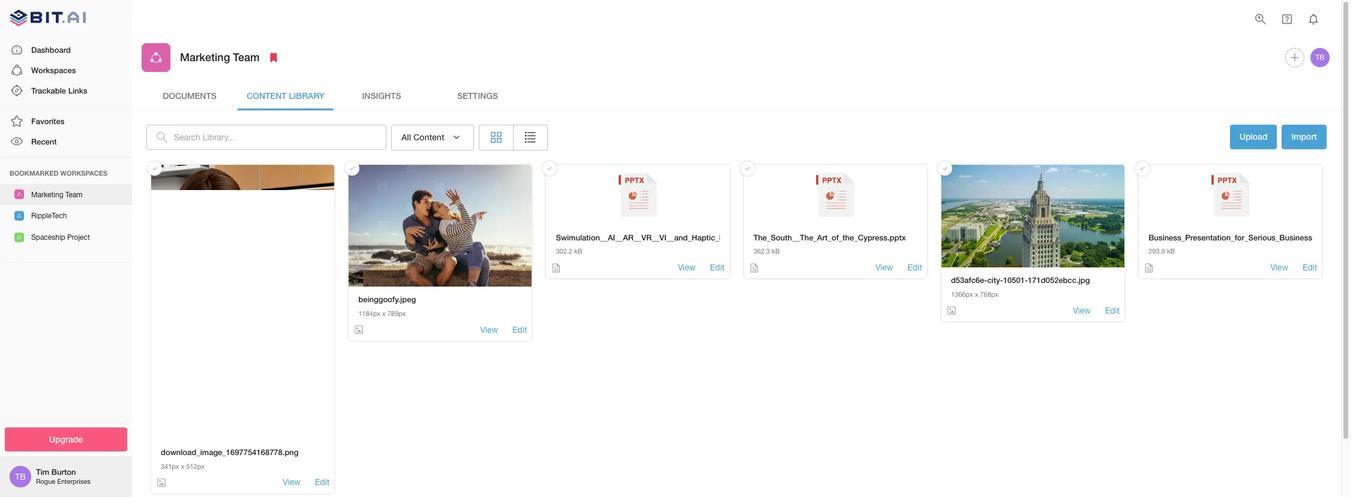 Task type: locate. For each thing, give the bounding box(es) containing it.
marketing up documents
[[180, 51, 230, 64]]

marketing team button
[[0, 184, 132, 205]]

tb inside "button"
[[1316, 53, 1325, 62]]

302.2
[[556, 248, 573, 255]]

x inside d53afc6e-city-10501-171d052ebcc.jpg 1366px x 768px
[[975, 291, 978, 298]]

favorites button
[[0, 111, 132, 132]]

d53afc6e-city-10501-171d052ebcc.jpg 1366px x 768px
[[951, 276, 1090, 298]]

1 vertical spatial marketing team
[[31, 191, 83, 199]]

1 horizontal spatial marketing
[[180, 51, 230, 64]]

3 kb from the left
[[1167, 248, 1175, 255]]

d53afc6e-
[[951, 276, 987, 285]]

the_south__the_art_of_the_cypress.pptx
[[754, 233, 906, 242]]

0 horizontal spatial kb
[[574, 248, 582, 255]]

edit for download_image_1697754168778.png
[[315, 478, 330, 487]]

dashboard
[[31, 45, 71, 54]]

recent
[[31, 137, 57, 147]]

edit link
[[710, 262, 725, 274], [908, 262, 922, 274], [1303, 262, 1318, 274], [1105, 305, 1120, 317], [513, 324, 527, 336], [315, 477, 330, 489]]

kb
[[574, 248, 582, 255], [772, 248, 780, 255], [1167, 248, 1175, 255]]

2 kb from the left
[[772, 248, 780, 255]]

0 vertical spatial team
[[233, 51, 260, 64]]

kb inside business_presentation_for_serious_business.pptx 293.9 kb
[[1167, 248, 1175, 255]]

1184px
[[358, 310, 380, 317]]

kb right the 293.9
[[1167, 248, 1175, 255]]

upgrade
[[49, 434, 83, 444]]

1 horizontal spatial kb
[[772, 248, 780, 255]]

marketing team inside button
[[31, 191, 83, 199]]

edit link for swimulation__ai__ar__vr__vi__and_haptic_feedback.pptx
[[710, 262, 725, 274]]

trackable links
[[31, 86, 87, 95]]

view for beinggoofy.jpeg
[[480, 325, 498, 335]]

x for beinggoofy.jpeg
[[382, 310, 386, 317]]

edit for the_south__the_art_of_the_cypress.pptx
[[908, 263, 922, 272]]

1 kb from the left
[[574, 248, 582, 255]]

team
[[233, 51, 260, 64], [65, 191, 83, 199]]

1 horizontal spatial tb
[[1316, 53, 1325, 62]]

x left 789px
[[382, 310, 386, 317]]

marketing up rippletech
[[31, 191, 63, 199]]

tab list
[[142, 82, 1332, 110]]

edit for swimulation__ai__ar__vr__vi__and_haptic_feedback.pptx
[[710, 263, 725, 272]]

2 vertical spatial x
[[181, 463, 184, 470]]

content
[[247, 90, 287, 101], [413, 132, 444, 142]]

workspaces button
[[0, 60, 132, 80]]

0 horizontal spatial team
[[65, 191, 83, 199]]

1 vertical spatial x
[[382, 310, 386, 317]]

2 horizontal spatial x
[[975, 291, 978, 298]]

insights link
[[334, 82, 430, 110]]

kb for swimulation__ai__ar__vr__vi__and_haptic_feedback.pptx
[[574, 248, 582, 255]]

rippletech
[[31, 212, 67, 220]]

team left "remove bookmark" image
[[233, 51, 260, 64]]

293.9
[[1149, 248, 1165, 255]]

marketing team down bookmarked workspaces
[[31, 191, 83, 199]]

0 horizontal spatial tb
[[15, 472, 26, 482]]

x inside beinggoofy.jpeg 1184px x 789px
[[382, 310, 386, 317]]

view link
[[678, 262, 696, 274], [876, 262, 893, 274], [1271, 262, 1289, 274], [1073, 305, 1091, 317], [480, 324, 498, 336], [283, 477, 301, 489]]

business_presentation_for_serious_business.pptx
[[1149, 233, 1331, 242]]

rippletech button
[[0, 205, 132, 227]]

marketing team up documents
[[180, 51, 260, 64]]

1 horizontal spatial team
[[233, 51, 260, 64]]

rogue
[[36, 479, 55, 486]]

view link for the_south__the_art_of_the_cypress.pptx
[[876, 262, 893, 274]]

0 vertical spatial x
[[975, 291, 978, 298]]

project
[[67, 233, 90, 242]]

remove bookmark image
[[266, 50, 281, 65]]

documents link
[[142, 82, 238, 110]]

view link for beinggoofy.jpeg
[[480, 324, 498, 336]]

512px
[[186, 463, 205, 470]]

view for d53afc6e-city-10501-171d052ebcc.jpg
[[1073, 306, 1091, 315]]

1 vertical spatial marketing
[[31, 191, 63, 199]]

tab list containing documents
[[142, 82, 1332, 110]]

768px
[[980, 291, 999, 298]]

dashboard button
[[0, 39, 132, 60]]

tb
[[1316, 53, 1325, 62], [15, 472, 26, 482]]

2 horizontal spatial kb
[[1167, 248, 1175, 255]]

1 horizontal spatial content
[[413, 132, 444, 142]]

content down "remove bookmark" image
[[247, 90, 287, 101]]

kb for the_south__the_art_of_the_cypress.pptx
[[772, 248, 780, 255]]

bookmarked
[[10, 169, 59, 177]]

view link for d53afc6e-city-10501-171d052ebcc.jpg
[[1073, 305, 1091, 317]]

view for the_south__the_art_of_the_cypress.pptx
[[876, 263, 893, 272]]

trackable links button
[[0, 80, 132, 101]]

group
[[479, 125, 548, 150]]

content inside button
[[413, 132, 444, 142]]

edit link for beinggoofy.jpeg
[[513, 324, 527, 336]]

x
[[975, 291, 978, 298], [382, 310, 386, 317], [181, 463, 184, 470]]

download_image_1697754168778.png 341px x 512px
[[161, 448, 299, 470]]

1 vertical spatial tb
[[15, 472, 26, 482]]

x inside download_image_1697754168778.png 341px x 512px
[[181, 463, 184, 470]]

marketing inside button
[[31, 191, 63, 199]]

0 horizontal spatial marketing
[[31, 191, 63, 199]]

0 horizontal spatial x
[[181, 463, 184, 470]]

1 vertical spatial content
[[413, 132, 444, 142]]

view for business_presentation_for_serious_business.pptx
[[1271, 263, 1289, 272]]

0 horizontal spatial marketing team
[[31, 191, 83, 199]]

view
[[678, 263, 696, 272], [876, 263, 893, 272], [1271, 263, 1289, 272], [1073, 306, 1091, 315], [480, 325, 498, 335], [283, 478, 301, 487]]

upload
[[1240, 131, 1268, 142]]

tim burton rogue enterprises
[[36, 468, 90, 486]]

marketing
[[180, 51, 230, 64], [31, 191, 63, 199]]

0 vertical spatial tb
[[1316, 53, 1325, 62]]

kb inside the_south__the_art_of_the_cypress.pptx 362.3 kb
[[772, 248, 780, 255]]

spaceship
[[31, 233, 65, 242]]

edit for d53afc6e-city-10501-171d052ebcc.jpg
[[1105, 306, 1120, 315]]

edit link for d53afc6e-city-10501-171d052ebcc.jpg
[[1105, 305, 1120, 317]]

kb inside swimulation__ai__ar__vr__vi__and_haptic_feedback.pptx 302.2 kb
[[574, 248, 582, 255]]

upload button
[[1230, 125, 1277, 150], [1230, 125, 1277, 149]]

0 vertical spatial marketing team
[[180, 51, 260, 64]]

x left 768px
[[975, 291, 978, 298]]

bookmarked workspaces
[[10, 169, 107, 177]]

kb right '302.2'
[[574, 248, 582, 255]]

view for swimulation__ai__ar__vr__vi__and_haptic_feedback.pptx
[[678, 263, 696, 272]]

edit link for business_presentation_for_serious_business.pptx
[[1303, 262, 1318, 274]]

spaceship project button
[[0, 227, 132, 248]]

1 horizontal spatial x
[[382, 310, 386, 317]]

swimulation__ai__ar__vr__vi__and_haptic_feedback.pptx
[[556, 233, 773, 242]]

team up rippletech button
[[65, 191, 83, 199]]

marketing team
[[180, 51, 260, 64], [31, 191, 83, 199]]

content right all
[[413, 132, 444, 142]]

0 horizontal spatial content
[[247, 90, 287, 101]]

kb right 362.3
[[772, 248, 780, 255]]

edit
[[710, 263, 725, 272], [908, 263, 922, 272], [1303, 263, 1318, 272], [1105, 306, 1120, 315], [513, 325, 527, 335], [315, 478, 330, 487]]

x right 341px
[[181, 463, 184, 470]]

content library
[[247, 90, 325, 101]]

0 vertical spatial marketing
[[180, 51, 230, 64]]

1 vertical spatial team
[[65, 191, 83, 199]]

burton
[[51, 468, 76, 477]]



Task type: describe. For each thing, give the bounding box(es) containing it.
view link for swimulation__ai__ar__vr__vi__and_haptic_feedback.pptx
[[678, 262, 696, 274]]

10501-
[[1003, 276, 1028, 285]]

the_south__the_art_of_the_cypress.pptx 362.3 kb
[[754, 233, 906, 255]]

edit link for the_south__the_art_of_the_cypress.pptx
[[908, 262, 922, 274]]

beinggoofy.jpeg 1184px x 789px
[[358, 295, 416, 317]]

edit for business_presentation_for_serious_business.pptx
[[1303, 263, 1318, 272]]

x for download_image_1697754168778.png
[[181, 463, 184, 470]]

1 horizontal spatial marketing team
[[180, 51, 260, 64]]

edit link for download_image_1697754168778.png
[[315, 477, 330, 489]]

view link for download_image_1697754168778.png
[[283, 477, 301, 489]]

view link for business_presentation_for_serious_business.pptx
[[1271, 262, 1289, 274]]

all
[[401, 132, 411, 142]]

workspaces
[[31, 65, 76, 75]]

d53afc6e city 10501 171d052ebcc.jpg image
[[942, 165, 1125, 268]]

workspaces
[[60, 169, 107, 177]]

import
[[1292, 131, 1317, 142]]

enterprises
[[57, 479, 90, 486]]

tim
[[36, 468, 49, 477]]

kb for business_presentation_for_serious_business.pptx
[[1167, 248, 1175, 255]]

beinggoofy.jpeg
[[358, 295, 416, 304]]

spaceship project
[[31, 233, 90, 242]]

download_image_1697754168778.png image
[[151, 165, 334, 440]]

team inside button
[[65, 191, 83, 199]]

business_presentation_for_serious_business.pptx 293.9 kb
[[1149, 233, 1331, 255]]

upgrade button
[[5, 428, 127, 452]]

documents
[[163, 90, 217, 101]]

links
[[68, 86, 87, 95]]

content library link
[[238, 82, 334, 110]]

beinggoofy.jpeg image
[[349, 165, 532, 287]]

favorites
[[31, 117, 64, 126]]

tb button
[[1309, 46, 1332, 69]]

341px
[[161, 463, 179, 470]]

789px
[[388, 310, 406, 317]]

settings link
[[430, 82, 526, 110]]

insights
[[362, 90, 401, 101]]

1366px
[[951, 291, 973, 298]]

362.3
[[754, 248, 770, 255]]

swimulation__ai__ar__vr__vi__and_haptic_feedback.pptx 302.2 kb
[[556, 233, 773, 255]]

download_image_1697754168778.png
[[161, 448, 299, 457]]

settings
[[457, 90, 498, 101]]

Search Library... search field
[[174, 125, 386, 150]]

all content button
[[391, 125, 474, 150]]

city-
[[987, 276, 1003, 285]]

edit for beinggoofy.jpeg
[[513, 325, 527, 335]]

all content
[[401, 132, 444, 142]]

trackable
[[31, 86, 66, 95]]

recent button
[[0, 132, 132, 152]]

library
[[289, 90, 325, 101]]

view for download_image_1697754168778.png
[[283, 478, 301, 487]]

0 vertical spatial content
[[247, 90, 287, 101]]

171d052ebcc.jpg
[[1028, 276, 1090, 285]]

import button
[[1282, 125, 1327, 149]]



Task type: vqa. For each thing, say whether or not it's contained in the screenshot.


